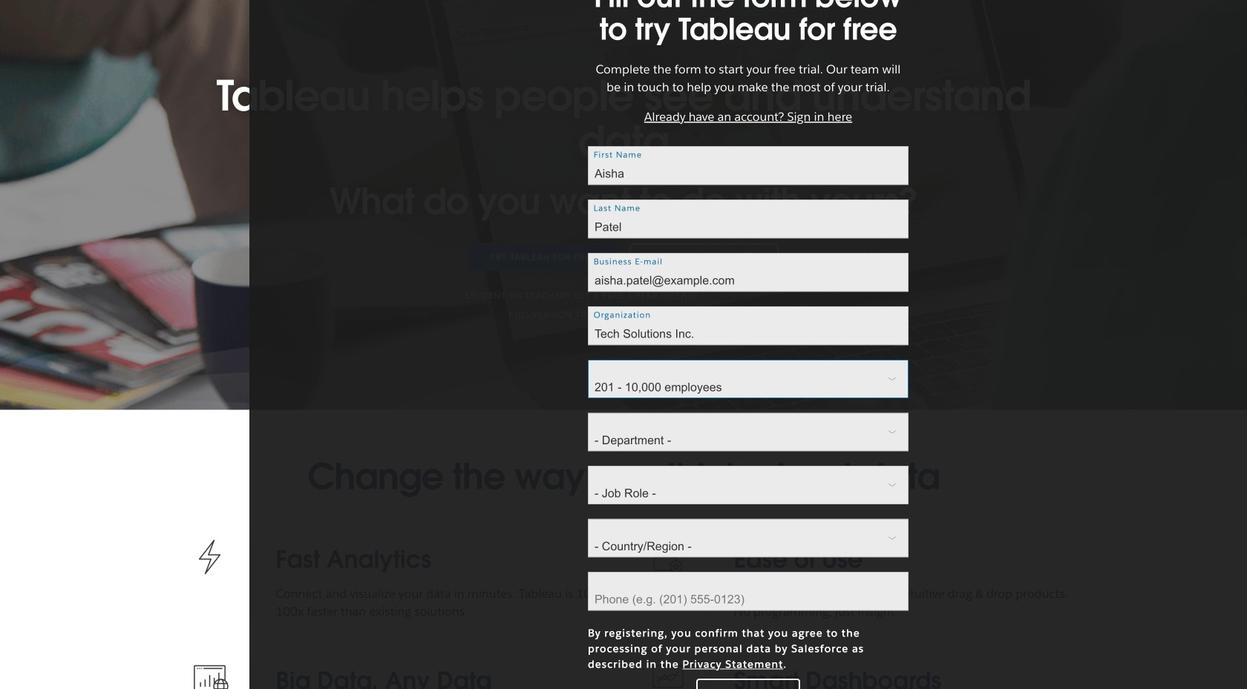 Task type: locate. For each thing, give the bounding box(es) containing it.
Last Name text field
[[588, 200, 909, 239]]

First Name text field
[[588, 146, 909, 185]]



Task type: describe. For each thing, give the bounding box(es) containing it.
Phone (e.g. (201) 555-0123) telephone field
[[588, 572, 909, 611]]

Business E-mail email field
[[588, 253, 909, 292]]

Organization text field
[[588, 307, 909, 346]]



Task type: vqa. For each thing, say whether or not it's contained in the screenshot.
rightmost trial.
no



